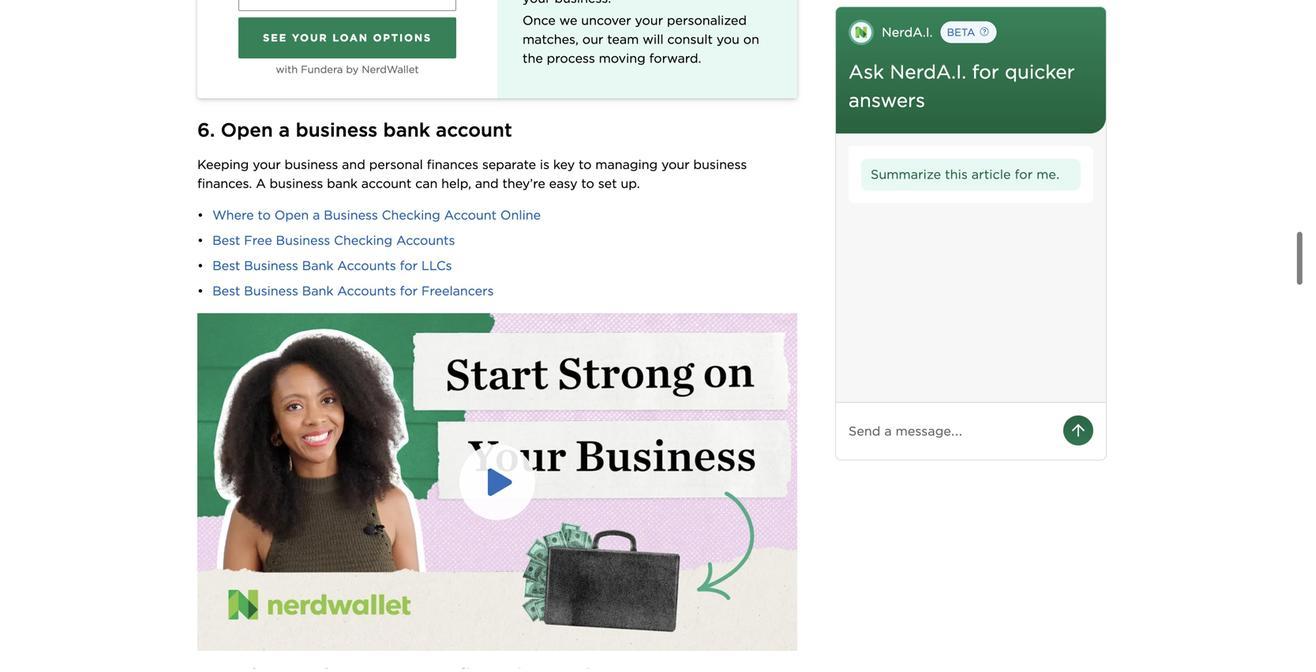 Task type: describe. For each thing, give the bounding box(es) containing it.
can
[[416, 176, 438, 191]]

personalized
[[667, 13, 747, 28]]

bank for freelancers
[[302, 283, 334, 299]]

1 vertical spatial a
[[313, 207, 320, 223]]

free
[[244, 233, 272, 248]]

will
[[643, 32, 664, 47]]

loan
[[333, 31, 369, 44]]

separate
[[482, 157, 536, 172]]

easy
[[549, 176, 578, 191]]

nerdwallet
[[362, 63, 419, 75]]

set
[[598, 176, 617, 191]]

a
[[256, 176, 266, 191]]

1 horizontal spatial account
[[436, 119, 513, 141]]

best business bank accounts for llcs link
[[213, 258, 452, 273]]

finances
[[427, 157, 479, 172]]

keeping your business and personal finances separate is key to managing your business finances. a business bank account can help, and they're easy to set up.
[[197, 157, 751, 191]]

best business bank accounts for freelancers link
[[213, 283, 494, 299]]

for inside ask nerda.i. for quicker answers
[[973, 60, 1000, 83]]

freelancers
[[422, 283, 494, 299]]

process
[[547, 51, 595, 66]]

0 horizontal spatial open
[[221, 119, 273, 141]]

nerda.i. inside ask nerda.i. for quicker answers
[[890, 60, 967, 83]]

finances.
[[197, 176, 252, 191]]

1 horizontal spatial bank
[[384, 119, 430, 141]]

once
[[523, 13, 556, 28]]

is
[[540, 157, 550, 172]]

keeping
[[197, 157, 249, 172]]

article
[[972, 167, 1012, 182]]

bank inside the keeping your business and personal finances separate is key to managing your business finances. a business bank account can help, and they're easy to set up.
[[327, 176, 358, 191]]

personal
[[369, 157, 423, 172]]

0 vertical spatial to
[[579, 157, 592, 172]]

ask nerda.i. for quicker answers
[[849, 60, 1075, 112]]

help,
[[442, 176, 472, 191]]

for left llcs
[[400, 258, 418, 273]]

they're
[[503, 176, 546, 191]]

0 vertical spatial a
[[279, 119, 290, 141]]

your
[[292, 31, 328, 44]]

account inside the keeping your business and personal finances separate is key to managing your business finances. a business bank account can help, and they're easy to set up.
[[362, 176, 412, 191]]

0 vertical spatial nerda.i.
[[882, 24, 933, 40]]

forward.
[[650, 51, 702, 66]]

2 vertical spatial to
[[258, 207, 271, 223]]

6.
[[197, 119, 215, 141]]

the
[[523, 51, 543, 66]]

managing
[[596, 157, 658, 172]]

accounts for freelancers
[[337, 283, 396, 299]]

6. open a business bank account
[[197, 119, 513, 141]]

summarize this article for me. button
[[862, 159, 1081, 190]]

best free business checking accounts link
[[213, 233, 455, 248]]



Task type: locate. For each thing, give the bounding box(es) containing it.
open up best free business checking accounts link on the top left of the page
[[275, 207, 309, 223]]

business
[[324, 207, 378, 223], [276, 233, 330, 248], [244, 258, 298, 273], [244, 283, 298, 299]]

online
[[501, 207, 541, 223]]

nerda.i. up answers
[[890, 60, 967, 83]]

consult
[[668, 32, 713, 47]]

your
[[635, 13, 664, 28], [253, 157, 281, 172], [662, 157, 690, 172]]

see your loan options button
[[239, 17, 457, 58]]

and
[[342, 157, 366, 172], [475, 176, 499, 191]]

accounts for llcs
[[337, 258, 396, 273]]

with
[[276, 63, 298, 75]]

account
[[436, 119, 513, 141], [362, 176, 412, 191]]

team
[[608, 32, 639, 47]]

0 horizontal spatial and
[[342, 157, 366, 172]]

where to open a business checking account online
[[213, 207, 541, 223]]

1 bank from the top
[[302, 258, 334, 273]]

uncover
[[582, 13, 632, 28]]

0 vertical spatial bank
[[302, 258, 334, 273]]

1 vertical spatial open
[[275, 207, 309, 223]]

0 vertical spatial open
[[221, 119, 273, 141]]

a down with
[[279, 119, 290, 141]]

for left me.
[[1015, 167, 1033, 182]]

video preview image image
[[197, 313, 798, 651]]

best for best free business checking accounts
[[213, 233, 240, 248]]

0 vertical spatial bank
[[384, 119, 430, 141]]

2 vertical spatial best
[[213, 283, 240, 299]]

bank down best business bank accounts for llcs link at the left top
[[302, 283, 334, 299]]

$0 telephone field
[[239, 0, 457, 11]]

for
[[973, 60, 1000, 83], [1015, 167, 1033, 182], [400, 258, 418, 273], [400, 283, 418, 299]]

0 horizontal spatial account
[[362, 176, 412, 191]]

for left freelancers at the top
[[400, 283, 418, 299]]

answers
[[849, 89, 926, 112]]

to
[[579, 157, 592, 172], [582, 176, 595, 191], [258, 207, 271, 223]]

best business bank accounts for llcs
[[213, 258, 452, 273]]

your up will
[[635, 13, 664, 28]]

options
[[373, 31, 432, 44]]

play image
[[477, 460, 521, 504]]

best for best business bank accounts for llcs
[[213, 258, 240, 273]]

business
[[296, 119, 378, 141], [285, 157, 338, 172], [694, 157, 747, 172], [270, 176, 323, 191]]

llcs
[[422, 258, 452, 273]]

2 bank from the top
[[302, 283, 334, 299]]

0 vertical spatial checking
[[382, 207, 441, 223]]

account up "finances"
[[436, 119, 513, 141]]

1 horizontal spatial a
[[313, 207, 320, 223]]

see your loan options
[[263, 31, 432, 44]]

and down 'separate'
[[475, 176, 499, 191]]

1 vertical spatial bank
[[302, 283, 334, 299]]

summarize this article for me.
[[871, 167, 1061, 182]]

for inside button
[[1015, 167, 1033, 182]]

1 vertical spatial accounts
[[337, 258, 396, 273]]

account down personal
[[362, 176, 412, 191]]

more information about beta image
[[942, 19, 999, 44]]

see
[[263, 31, 288, 44]]

key
[[554, 157, 575, 172]]

0 horizontal spatial a
[[279, 119, 290, 141]]

bank for llcs
[[302, 258, 334, 273]]

to right key
[[579, 157, 592, 172]]

1 horizontal spatial and
[[475, 176, 499, 191]]

me.
[[1037, 167, 1061, 182]]

where
[[213, 207, 254, 223]]

to up the free
[[258, 207, 271, 223]]

open right 6.
[[221, 119, 273, 141]]

to left set
[[582, 176, 595, 191]]

by
[[346, 63, 359, 75]]

1 vertical spatial bank
[[327, 176, 358, 191]]

your right managing
[[662, 157, 690, 172]]

best free business checking accounts
[[213, 233, 455, 248]]

3 best from the top
[[213, 283, 240, 299]]

your inside once we uncover your personalized matches, our team will consult you on the process moving forward.
[[635, 13, 664, 28]]

fundera
[[301, 63, 343, 75]]

quicker
[[1006, 60, 1075, 83]]

checking down where to open a business checking account online
[[334, 233, 393, 248]]

0 vertical spatial accounts
[[396, 233, 455, 248]]

1 best from the top
[[213, 233, 240, 248]]

0 vertical spatial account
[[436, 119, 513, 141]]

your up a
[[253, 157, 281, 172]]

ask
[[849, 60, 885, 83]]

bank up where to open a business checking account online
[[327, 176, 358, 191]]

moving
[[599, 51, 646, 66]]

2 best from the top
[[213, 258, 240, 273]]

account
[[444, 207, 497, 223]]

beta
[[948, 26, 976, 39]]

up.
[[621, 176, 640, 191]]

1 vertical spatial checking
[[334, 233, 393, 248]]

for down more information about beta image
[[973, 60, 1000, 83]]

once we uncover your personalized matches, our team will consult you on the process moving forward.
[[523, 13, 760, 66]]

best business bank accounts for freelancers
[[213, 283, 494, 299]]

Message Entry text field
[[849, 422, 1051, 441]]

0 horizontal spatial bank
[[327, 176, 358, 191]]

where to open a business checking account online link
[[213, 207, 541, 223]]

matches,
[[523, 32, 579, 47]]

accounts up llcs
[[396, 233, 455, 248]]

1 vertical spatial to
[[582, 176, 595, 191]]

bank up personal
[[384, 119, 430, 141]]

best
[[213, 233, 240, 248], [213, 258, 240, 273], [213, 283, 240, 299]]

0 vertical spatial best
[[213, 233, 240, 248]]

with fundera by nerdwallet
[[276, 63, 419, 75]]

our
[[583, 32, 604, 47]]

on
[[744, 32, 760, 47]]

we
[[560, 13, 578, 28]]

summarize
[[871, 167, 942, 182]]

bank down best free business checking accounts link on the top left of the page
[[302, 258, 334, 273]]

1 vertical spatial and
[[475, 176, 499, 191]]

checking
[[382, 207, 441, 223], [334, 233, 393, 248]]

bank
[[302, 258, 334, 273], [302, 283, 334, 299]]

a up best free business checking accounts link on the top left of the page
[[313, 207, 320, 223]]

accounts
[[396, 233, 455, 248], [337, 258, 396, 273], [337, 283, 396, 299]]

2 vertical spatial accounts
[[337, 283, 396, 299]]

0 vertical spatial and
[[342, 157, 366, 172]]

checking down "can"
[[382, 207, 441, 223]]

best for best business bank accounts for freelancers
[[213, 283, 240, 299]]

nerda.i.
[[882, 24, 933, 40], [890, 60, 967, 83]]

you
[[717, 32, 740, 47]]

accounts up best business bank accounts for freelancers
[[337, 258, 396, 273]]

bank
[[384, 119, 430, 141], [327, 176, 358, 191]]

1 horizontal spatial open
[[275, 207, 309, 223]]

open
[[221, 119, 273, 141], [275, 207, 309, 223]]

1 vertical spatial account
[[362, 176, 412, 191]]

1 vertical spatial best
[[213, 258, 240, 273]]

and down 6. open a business bank account
[[342, 157, 366, 172]]

this
[[946, 167, 968, 182]]

1 vertical spatial nerda.i.
[[890, 60, 967, 83]]

nerda.i. left 'beta'
[[882, 24, 933, 40]]

accounts down best business bank accounts for llcs link at the left top
[[337, 283, 396, 299]]

a
[[279, 119, 290, 141], [313, 207, 320, 223]]



Task type: vqa. For each thing, say whether or not it's contained in the screenshot.
6. open a business bank account
yes



